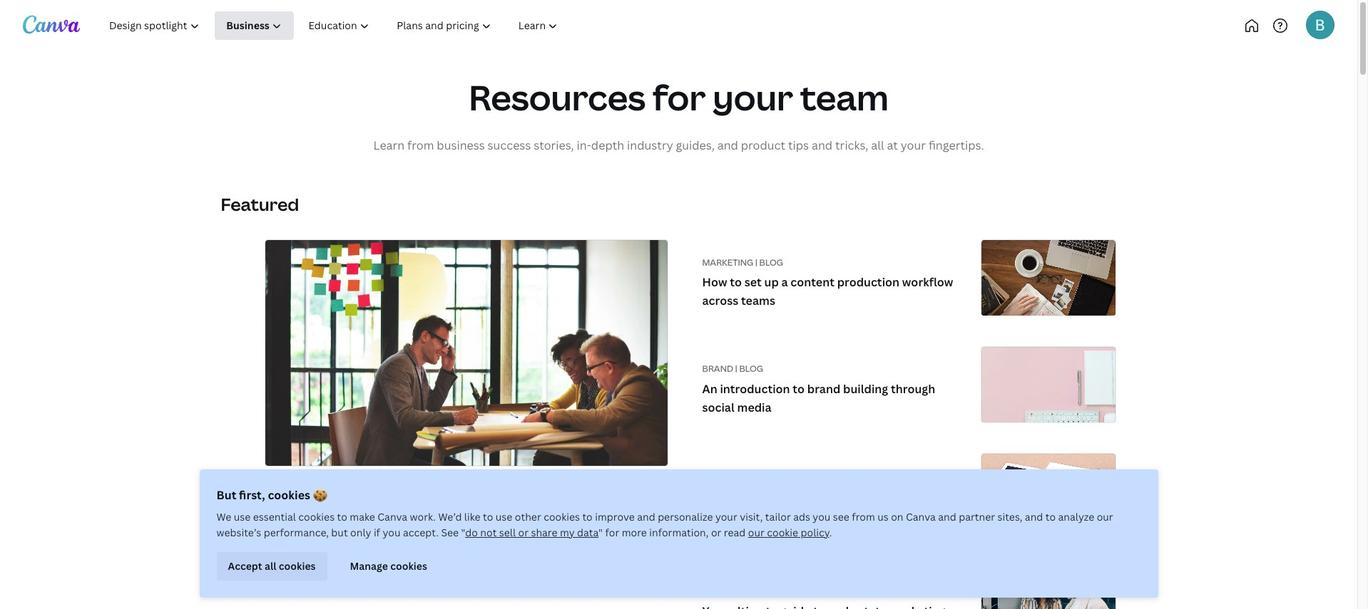 Task type: locate. For each thing, give the bounding box(es) containing it.
0 vertical spatial brand
[[702, 363, 733, 375]]

blog inside brand | blog design thinking: learn how to solve problems like a designer learn how to use design thinking to solve your team's most challenging problems.
[[301, 478, 325, 490]]

but
[[331, 526, 348, 540]]

marketing
[[702, 257, 753, 269], [702, 470, 753, 482]]

to
[[730, 275, 742, 290], [793, 382, 805, 397], [819, 488, 830, 504], [489, 495, 508, 519], [337, 511, 347, 524], [483, 511, 493, 524], [582, 511, 593, 524], [1045, 511, 1056, 524], [317, 541, 327, 554], [423, 541, 433, 554]]

to left set
[[730, 275, 742, 290]]

1 vertical spatial team
[[761, 507, 789, 522]]

to left inspire
[[819, 488, 830, 504]]

to up data
[[582, 511, 593, 524]]

cookies
[[268, 488, 310, 504], [298, 511, 335, 524], [544, 511, 580, 524], [279, 560, 316, 573], [390, 560, 427, 573]]

we
[[216, 511, 231, 524]]

for up learn from business success stories, in-depth industry guides, and product tips and tricks, all at your fingertips.
[[653, 74, 706, 121]]

2 marketing from the top
[[702, 470, 753, 482]]

brand left building at the bottom right of the page
[[807, 382, 840, 397]]

1 horizontal spatial canva
[[906, 511, 936, 524]]

1 horizontal spatial you
[[813, 511, 831, 524]]

cookies down thinking
[[390, 560, 427, 573]]

like up do
[[464, 511, 480, 524]]

marketing | blog how to set up a content production workflow across teams
[[702, 257, 953, 309]]

partner
[[959, 511, 995, 524]]

1 horizontal spatial "
[[599, 526, 603, 540]]

1 " from the left
[[461, 526, 465, 540]]

0 vertical spatial learn
[[373, 138, 405, 154]]

1 vertical spatial all
[[265, 560, 276, 573]]

all left 'at'
[[871, 138, 884, 154]]

1 horizontal spatial solve
[[511, 495, 556, 519]]

1 vertical spatial brand
[[264, 478, 295, 490]]

| right estate
[[759, 586, 761, 598]]

" right 'see' at the left of page
[[461, 526, 465, 540]]

thinking
[[382, 541, 421, 554]]

2 or from the left
[[711, 526, 721, 540]]

|
[[755, 257, 758, 269], [735, 363, 737, 375], [755, 470, 758, 482], [297, 478, 299, 490], [759, 586, 761, 598]]

1 canva from the left
[[378, 511, 407, 524]]

from
[[407, 138, 434, 154], [852, 511, 875, 524]]

media
[[737, 400, 771, 416]]

cookies up essential
[[268, 488, 310, 504]]

use down but
[[329, 541, 346, 554]]

brand inside brand | blog design thinking: learn how to solve problems like a designer learn how to use design thinking to solve your team's most challenging problems.
[[264, 478, 295, 490]]

your inside marketing | blog 7 brand kit examples to inspire your design and marketing team
[[874, 488, 899, 504]]

you up policy
[[813, 511, 831, 524]]

0 horizontal spatial solve
[[436, 541, 461, 554]]

how up do
[[450, 495, 485, 519]]

like inside we use essential cookies to make canva work. we'd like to use other cookies to improve and personalize your visit, tailor ads you see from us on canva and partner sites, and to analyze our website's performance, but only if you accept. see "
[[464, 511, 480, 524]]

1 vertical spatial our
[[748, 526, 764, 540]]

design down only
[[348, 541, 380, 554]]

featured
[[221, 193, 299, 216]]

estate
[[726, 586, 757, 598]]

from left business
[[407, 138, 434, 154]]

your
[[713, 74, 793, 121], [901, 138, 926, 154], [874, 488, 899, 504], [715, 511, 737, 524], [464, 541, 486, 554]]

all inside button
[[265, 560, 276, 573]]

1 marketing from the top
[[702, 257, 753, 269]]

from left us
[[852, 511, 875, 524]]

0 vertical spatial marketing
[[702, 257, 753, 269]]

team up cookie
[[761, 507, 789, 522]]

and
[[717, 138, 738, 154], [812, 138, 832, 154], [941, 488, 962, 504], [637, 511, 655, 524], [938, 511, 956, 524], [1025, 511, 1043, 524]]

1 horizontal spatial brand
[[702, 363, 733, 375]]

1 vertical spatial for
[[605, 526, 619, 540]]

blog for to
[[759, 257, 783, 269]]

you
[[813, 511, 831, 524], [383, 526, 400, 540]]

a
[[781, 275, 788, 290], [296, 517, 306, 541]]

read
[[724, 526, 746, 540]]

canva right on at right
[[906, 511, 936, 524]]

0 horizontal spatial canva
[[378, 511, 407, 524]]

7
[[702, 488, 708, 504]]

more
[[622, 526, 647, 540]]

0 vertical spatial you
[[813, 511, 831, 524]]

brand up an
[[702, 363, 733, 375]]

1 vertical spatial marketing
[[702, 470, 753, 482]]

1 vertical spatial design
[[348, 541, 380, 554]]

1 vertical spatial brand
[[711, 488, 744, 504]]

marketing up the 7
[[702, 470, 753, 482]]

1 vertical spatial a
[[296, 517, 306, 541]]

how
[[450, 495, 485, 519], [294, 541, 314, 554]]

solve up do not sell or share my data "link"
[[511, 495, 556, 519]]

and left partner
[[938, 511, 956, 524]]

0 horizontal spatial use
[[234, 511, 251, 524]]

0 horizontal spatial "
[[461, 526, 465, 540]]

1 vertical spatial from
[[852, 511, 875, 524]]

0 horizontal spatial you
[[383, 526, 400, 540]]

you right if
[[383, 526, 400, 540]]

a left but
[[296, 517, 306, 541]]

| inside marketing | blog how to set up a content production workflow across teams
[[755, 257, 758, 269]]

tricks,
[[835, 138, 868, 154]]

use up sell at the bottom left of page
[[496, 511, 512, 524]]

blog up "up"
[[759, 257, 783, 269]]

1 horizontal spatial design
[[902, 488, 938, 504]]

| inside brand | blog an introduction to brand building through social media
[[735, 363, 737, 375]]

or
[[518, 526, 529, 540], [711, 526, 721, 540]]

brand inside brand | blog an introduction to brand building through social media
[[702, 363, 733, 375]]

solve down 'see' at the left of page
[[436, 541, 461, 554]]

website's
[[216, 526, 261, 540]]

" down improve
[[599, 526, 603, 540]]

do not sell or share my data " for more information, or read our cookie policy .
[[465, 526, 832, 540]]

0 horizontal spatial team
[[761, 507, 789, 522]]

| up design
[[297, 478, 299, 490]]

0 horizontal spatial brand
[[264, 478, 295, 490]]

how down performance,
[[294, 541, 314, 554]]

sell
[[499, 526, 516, 540]]

for down improve
[[605, 526, 619, 540]]

brand inside brand | blog an introduction to brand building through social media
[[807, 382, 840, 397]]

cookies down performance,
[[279, 560, 316, 573]]

| up introduction
[[735, 363, 737, 375]]

real
[[702, 586, 724, 598]]

we'd
[[438, 511, 462, 524]]

1 horizontal spatial use
[[329, 541, 346, 554]]

at
[[887, 138, 898, 154]]

team
[[800, 74, 889, 121], [761, 507, 789, 522]]

blog inside marketing | blog how to set up a content production workflow across teams
[[759, 257, 783, 269]]

1 horizontal spatial brand
[[807, 382, 840, 397]]

accept all cookies button
[[216, 553, 327, 581]]

across
[[702, 293, 738, 309]]

brand up design
[[264, 478, 295, 490]]

cookie
[[767, 526, 798, 540]]

like down but first, cookies 🍪
[[264, 517, 292, 541]]

marketing
[[702, 507, 758, 522]]

in-
[[577, 138, 591, 154]]

blog for introduction
[[739, 363, 763, 375]]

ads
[[793, 511, 810, 524]]

0 vertical spatial design
[[902, 488, 938, 504]]

1 horizontal spatial a
[[781, 275, 788, 290]]

0 vertical spatial brand
[[807, 382, 840, 397]]

1 or from the left
[[518, 526, 529, 540]]

1 horizontal spatial from
[[852, 511, 875, 524]]

our down visit,
[[748, 526, 764, 540]]

0 horizontal spatial like
[[264, 517, 292, 541]]

or left the read at right
[[711, 526, 721, 540]]

share
[[531, 526, 557, 540]]

building
[[843, 382, 888, 397]]

0 horizontal spatial design
[[348, 541, 380, 554]]

your down do
[[464, 541, 486, 554]]

learn
[[373, 138, 405, 154], [398, 495, 447, 519], [264, 541, 292, 554]]

0 horizontal spatial how
[[294, 541, 314, 554]]

blog inside marketing | blog 7 brand kit examples to inspire your design and marketing team
[[759, 470, 783, 482]]

all right the accept
[[265, 560, 276, 573]]

0 vertical spatial team
[[800, 74, 889, 121]]

design
[[902, 488, 938, 504], [348, 541, 380, 554]]

marketing up the how
[[702, 257, 753, 269]]

kit
[[746, 488, 761, 504]]

work.
[[410, 511, 436, 524]]

visit,
[[740, 511, 763, 524]]

brand up marketing
[[711, 488, 744, 504]]

| inside marketing | blog 7 brand kit examples to inspire your design and marketing team
[[755, 470, 758, 482]]

team up tricks,
[[800, 74, 889, 121]]

| up set
[[755, 257, 758, 269]]

to right introduction
[[793, 382, 805, 397]]

1 horizontal spatial or
[[711, 526, 721, 540]]

blog up kit
[[759, 470, 783, 482]]

workflow
[[902, 275, 953, 290]]

your up us
[[874, 488, 899, 504]]

to inside brand | blog an introduction to brand building through social media
[[793, 382, 805, 397]]

resources
[[469, 74, 646, 121]]

| inside brand | blog design thinking: learn how to solve problems like a designer learn how to use design thinking to solve your team's most challenging problems.
[[297, 478, 299, 490]]

0 vertical spatial a
[[781, 275, 788, 290]]

solve
[[511, 495, 556, 519], [436, 541, 461, 554]]

blog inside brand | blog an introduction to brand building through social media
[[739, 363, 763, 375]]

0 horizontal spatial from
[[407, 138, 434, 154]]

essential
[[253, 511, 296, 524]]

use up the website's at the left bottom
[[234, 511, 251, 524]]

to left analyze
[[1045, 511, 1056, 524]]

1 vertical spatial you
[[383, 526, 400, 540]]

do
[[465, 526, 478, 540]]

to inside marketing | blog 7 brand kit examples to inspire your design and marketing team
[[819, 488, 830, 504]]

tips
[[788, 138, 809, 154]]

0 horizontal spatial all
[[265, 560, 276, 573]]

like
[[464, 511, 480, 524], [264, 517, 292, 541]]

1 horizontal spatial for
[[653, 74, 706, 121]]

top level navigation element
[[97, 11, 619, 40]]

| up kit
[[755, 470, 758, 482]]

1 horizontal spatial like
[[464, 511, 480, 524]]

blog right estate
[[763, 586, 787, 598]]

design inside marketing | blog 7 brand kit examples to inspire your design and marketing team
[[902, 488, 938, 504]]

1 horizontal spatial all
[[871, 138, 884, 154]]

design up on at right
[[902, 488, 938, 504]]

1 vertical spatial how
[[294, 541, 314, 554]]

your inside brand | blog design thinking: learn how to solve problems like a designer learn how to use design thinking to solve your team's most challenging problems.
[[464, 541, 486, 554]]

0 vertical spatial our
[[1097, 511, 1113, 524]]

0 horizontal spatial for
[[605, 526, 619, 540]]

0 horizontal spatial or
[[518, 526, 529, 540]]

set
[[744, 275, 762, 290]]

0 horizontal spatial a
[[296, 517, 306, 541]]

1 horizontal spatial our
[[1097, 511, 1113, 524]]

or right sell at the bottom left of page
[[518, 526, 529, 540]]

for
[[653, 74, 706, 121], [605, 526, 619, 540]]

"
[[461, 526, 465, 540], [599, 526, 603, 540]]

brand
[[702, 363, 733, 375], [264, 478, 295, 490]]

and up partner
[[941, 488, 962, 504]]

a right "up"
[[781, 275, 788, 290]]

resources for your team
[[469, 74, 889, 121]]

1 horizontal spatial how
[[450, 495, 485, 519]]

our right analyze
[[1097, 511, 1113, 524]]

like inside brand | blog design thinking: learn how to solve problems like a designer learn how to use design thinking to solve your team's most challenging problems.
[[264, 517, 292, 541]]

and right sites,
[[1025, 511, 1043, 524]]

blog up introduction
[[739, 363, 763, 375]]

canva up if
[[378, 511, 407, 524]]

marketing inside marketing | blog 7 brand kit examples to inspire your design and marketing team
[[702, 470, 753, 482]]

all
[[871, 138, 884, 154], [265, 560, 276, 573]]

other
[[515, 511, 541, 524]]

0 vertical spatial all
[[871, 138, 884, 154]]

2 horizontal spatial use
[[496, 511, 512, 524]]

marketing inside marketing | blog how to set up a content production workflow across teams
[[702, 257, 753, 269]]

0 horizontal spatial brand
[[711, 488, 744, 504]]

blog up design
[[301, 478, 325, 490]]

fingertips.
[[929, 138, 984, 154]]

1 horizontal spatial team
[[800, 74, 889, 121]]

through
[[891, 382, 935, 397]]

0 vertical spatial from
[[407, 138, 434, 154]]

brand
[[807, 382, 840, 397], [711, 488, 744, 504]]

your up the read at right
[[715, 511, 737, 524]]

use
[[234, 511, 251, 524], [496, 511, 512, 524], [329, 541, 346, 554]]

marketing for to
[[702, 257, 753, 269]]

on
[[891, 511, 903, 524]]



Task type: describe. For each thing, give the bounding box(es) containing it.
a inside marketing | blog how to set up a content production workflow across teams
[[781, 275, 788, 290]]

an
[[702, 382, 717, 397]]

and right the 'guides,'
[[717, 138, 738, 154]]

blog for thinking:
[[301, 478, 325, 490]]

information,
[[649, 526, 709, 540]]

and up do not sell or share my data " for more information, or read our cookie policy .
[[637, 511, 655, 524]]

challenging
[[549, 541, 604, 554]]

0 vertical spatial how
[[450, 495, 485, 519]]

product
[[741, 138, 785, 154]]

accept
[[228, 560, 262, 573]]

brand | blog an introduction to brand building through social media
[[702, 363, 935, 416]]

up
[[764, 275, 779, 290]]

and inside marketing | blog 7 brand kit examples to inspire your design and marketing team
[[941, 488, 962, 504]]

stories,
[[534, 138, 574, 154]]

first,
[[239, 488, 265, 504]]

2 " from the left
[[599, 526, 603, 540]]

to up but
[[337, 511, 347, 524]]

examples
[[763, 488, 816, 504]]

inspire
[[833, 488, 871, 504]]

design
[[264, 495, 321, 519]]

production
[[837, 275, 900, 290]]

social
[[702, 400, 735, 416]]

1 vertical spatial learn
[[398, 495, 447, 519]]

0 horizontal spatial our
[[748, 526, 764, 540]]

problems
[[560, 495, 641, 519]]

a inside brand | blog design thinking: learn how to solve problems like a designer learn how to use design thinking to solve your team's most challenging problems.
[[296, 517, 306, 541]]

success
[[488, 138, 531, 154]]

use inside brand | blog design thinking: learn how to solve problems like a designer learn how to use design thinking to solve your team's most challenging problems.
[[329, 541, 346, 554]]

sites,
[[998, 511, 1022, 524]]

guides,
[[676, 138, 715, 154]]

teams
[[741, 293, 775, 309]]

to down performance,
[[317, 541, 327, 554]]

cookies up my
[[544, 511, 580, 524]]

manage
[[350, 560, 388, 573]]

my
[[560, 526, 575, 540]]

from inside we use essential cookies to make canva work. we'd like to use other cookies to improve and personalize your visit, tailor ads you see from us on canva and partner sites, and to analyze our website's performance, but only if you accept. see "
[[852, 511, 875, 524]]

content
[[791, 275, 834, 290]]

how
[[702, 275, 727, 290]]

brand | blog design thinking: learn how to solve problems like a designer learn how to use design thinking to solve your team's most challenging problems.
[[264, 478, 655, 554]]

but
[[216, 488, 236, 504]]

problems.
[[606, 541, 655, 554]]

improve
[[595, 511, 635, 524]]

industry
[[627, 138, 673, 154]]

manage cookies button
[[338, 553, 439, 581]]

manage cookies
[[350, 560, 427, 573]]

cookies inside button
[[279, 560, 316, 573]]

learn from business success stories, in-depth industry guides, and product tips and tricks, all at your fingertips.
[[373, 138, 984, 154]]

to up not
[[483, 511, 493, 524]]

to up sell at the bottom left of page
[[489, 495, 508, 519]]

our cookie policy link
[[748, 526, 829, 540]]

your up product
[[713, 74, 793, 121]]

🍪
[[313, 488, 327, 504]]

cookies inside button
[[390, 560, 427, 573]]

.
[[829, 526, 832, 540]]

accept.
[[403, 526, 439, 540]]

0 vertical spatial solve
[[511, 495, 556, 519]]

to down accept.
[[423, 541, 433, 554]]

our inside we use essential cookies to make canva work. we'd like to use other cookies to improve and personalize your visit, tailor ads you see from us on canva and partner sites, and to analyze our website's performance, but only if you accept. see "
[[1097, 511, 1113, 524]]

your right 'at'
[[901, 138, 926, 154]]

introduction
[[720, 382, 790, 397]]

your inside we use essential cookies to make canva work. we'd like to use other cookies to improve and personalize your visit, tailor ads you see from us on canva and partner sites, and to analyze our website's performance, but only if you accept. see "
[[715, 511, 737, 524]]

brand inside marketing | blog 7 brand kit examples to inspire your design and marketing team
[[711, 488, 744, 504]]

team's
[[488, 541, 520, 554]]

most
[[522, 541, 547, 554]]

and right 'tips'
[[812, 138, 832, 154]]

see
[[833, 511, 849, 524]]

depth
[[591, 138, 624, 154]]

business
[[437, 138, 485, 154]]

" inside we use essential cookies to make canva work. we'd like to use other cookies to improve and personalize your visit, tailor ads you see from us on canva and partner sites, and to analyze our website's performance, but only if you accept. see "
[[461, 526, 465, 540]]

designer
[[309, 517, 383, 541]]

cookies down 🍪
[[298, 511, 335, 524]]

policy
[[801, 526, 829, 540]]

personalize
[[658, 511, 713, 524]]

us
[[877, 511, 889, 524]]

we use essential cookies to make canva work. we'd like to use other cookies to improve and personalize your visit, tailor ads you see from us on canva and partner sites, and to analyze our website's performance, but only if you accept. see "
[[216, 511, 1113, 540]]

to inside marketing | blog how to set up a content production workflow across teams
[[730, 275, 742, 290]]

blog for brand
[[759, 470, 783, 482]]

thinking:
[[324, 495, 395, 519]]

do not sell or share my data link
[[465, 526, 599, 540]]

tailor
[[765, 511, 791, 524]]

2 vertical spatial learn
[[264, 541, 292, 554]]

brand for an
[[702, 363, 733, 375]]

but first, cookies 🍪
[[216, 488, 327, 504]]

| for brand
[[755, 470, 758, 482]]

analyze
[[1058, 511, 1094, 524]]

not
[[480, 526, 497, 540]]

only
[[350, 526, 371, 540]]

| for to
[[755, 257, 758, 269]]

make
[[350, 511, 375, 524]]

see
[[441, 526, 459, 540]]

brand for design
[[264, 478, 295, 490]]

if
[[374, 526, 380, 540]]

marketing for brand
[[702, 470, 753, 482]]

marketing | blog 7 brand kit examples to inspire your design and marketing team
[[702, 470, 962, 522]]

real estate | blog
[[702, 586, 787, 598]]

team inside marketing | blog 7 brand kit examples to inspire your design and marketing team
[[761, 507, 789, 522]]

0 vertical spatial for
[[653, 74, 706, 121]]

2 canva from the left
[[906, 511, 936, 524]]

1 vertical spatial solve
[[436, 541, 461, 554]]

| for introduction
[[735, 363, 737, 375]]

performance,
[[264, 526, 329, 540]]

accept all cookies
[[228, 560, 316, 573]]

design inside brand | blog design thinking: learn how to solve problems like a designer learn how to use design thinking to solve your team's most challenging problems.
[[348, 541, 380, 554]]

| for thinking:
[[297, 478, 299, 490]]



Task type: vqa. For each thing, say whether or not it's contained in the screenshot.
1st Canva from right
yes



